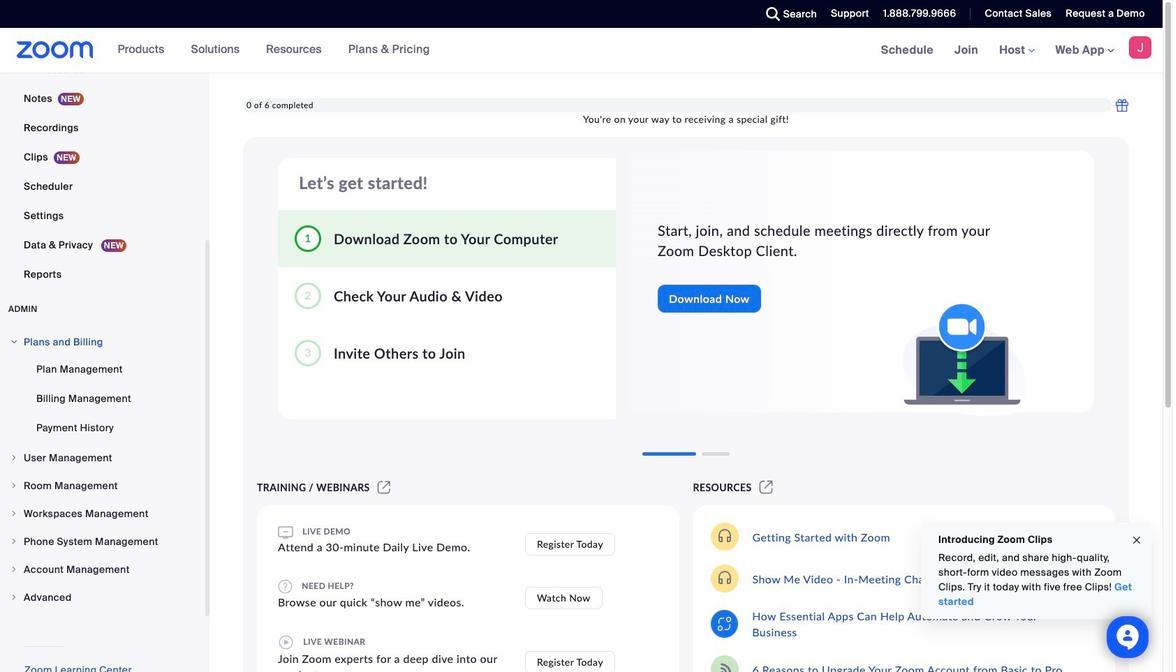 Task type: vqa. For each thing, say whether or not it's contained in the screenshot.
7th "MENU ITEM" from the bottom of the ADMIN MENU "menu"
yes



Task type: describe. For each thing, give the bounding box(es) containing it.
menu inside side navigation navigation
[[0, 355, 205, 443]]

right image for seventh menu item from the bottom
[[10, 338, 18, 346]]

right image for fifth menu item from the bottom
[[10, 482, 18, 490]]

product information navigation
[[107, 28, 441, 73]]

5 menu item from the top
[[0, 529, 205, 555]]

right image for 5th menu item
[[10, 538, 18, 546]]

right image for sixth menu item
[[10, 566, 18, 574]]

right image for first menu item from the bottom
[[10, 594, 18, 602]]

personal menu menu
[[0, 0, 205, 290]]

profile picture image
[[1129, 36, 1151, 59]]

window new image
[[757, 482, 775, 494]]

4 menu item from the top
[[0, 501, 205, 527]]



Task type: locate. For each thing, give the bounding box(es) containing it.
2 menu item from the top
[[0, 445, 205, 471]]

3 menu item from the top
[[0, 473, 205, 499]]

admin menu menu
[[0, 329, 205, 612]]

2 right image from the top
[[10, 538, 18, 546]]

0 vertical spatial right image
[[10, 338, 18, 346]]

1 vertical spatial right image
[[10, 538, 18, 546]]

2 vertical spatial right image
[[10, 594, 18, 602]]

right image for sixth menu item from the bottom
[[10, 454, 18, 462]]

1 menu item from the top
[[0, 329, 205, 355]]

close image
[[1131, 533, 1142, 548]]

1 right image from the top
[[10, 454, 18, 462]]

menu
[[0, 355, 205, 443]]

2 right image from the top
[[10, 482, 18, 490]]

3 right image from the top
[[10, 594, 18, 602]]

7 menu item from the top
[[0, 584, 205, 611]]

window new image
[[375, 482, 393, 494]]

zoom logo image
[[17, 41, 93, 59]]

banner
[[0, 28, 1163, 73]]

4 right image from the top
[[10, 566, 18, 574]]

right image for fourth menu item from the bottom
[[10, 510, 18, 518]]

side navigation navigation
[[0, 0, 209, 672]]

right image
[[10, 338, 18, 346], [10, 538, 18, 546], [10, 594, 18, 602]]

right image
[[10, 454, 18, 462], [10, 482, 18, 490], [10, 510, 18, 518], [10, 566, 18, 574]]

1 right image from the top
[[10, 338, 18, 346]]

3 right image from the top
[[10, 510, 18, 518]]

6 menu item from the top
[[0, 557, 205, 583]]

meetings navigation
[[871, 28, 1163, 73]]

menu item
[[0, 329, 205, 355], [0, 445, 205, 471], [0, 473, 205, 499], [0, 501, 205, 527], [0, 529, 205, 555], [0, 557, 205, 583], [0, 584, 205, 611]]



